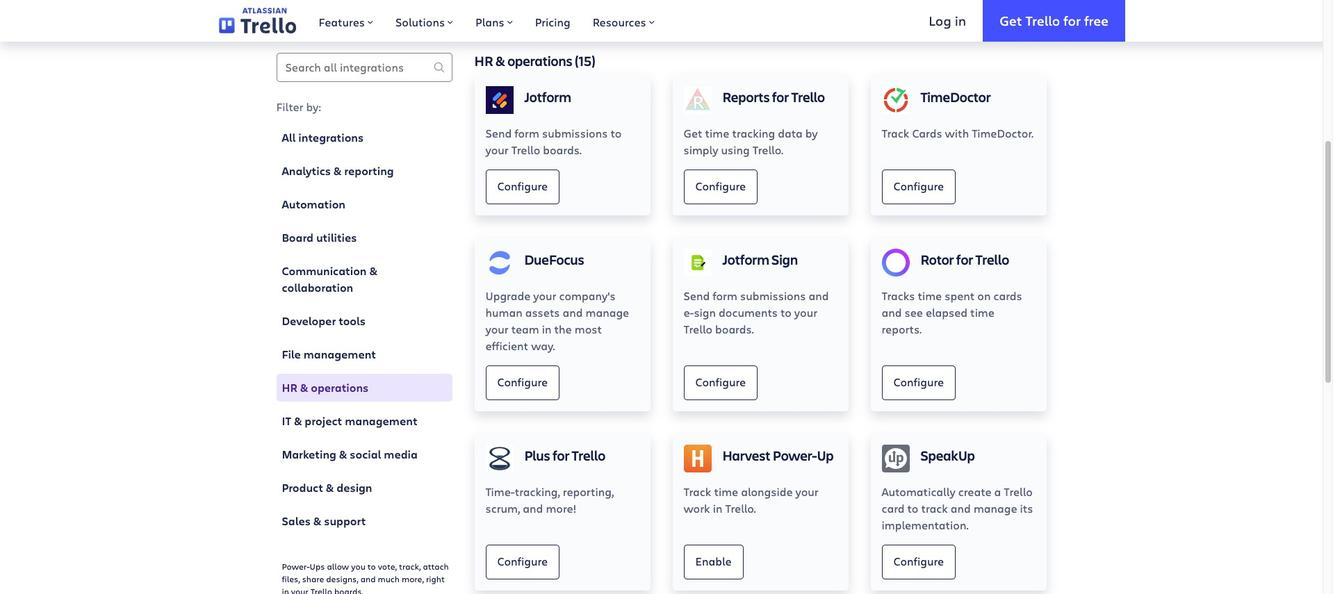 Task type: locate. For each thing, give the bounding box(es) containing it.
boards. inside power-ups allow you to vote, track, attach files, share designs, and much more, right in your trello boards.
[[334, 586, 363, 595]]

configure for reports for trello
[[696, 179, 746, 193]]

1 horizontal spatial manage
[[974, 501, 1018, 516]]

1 horizontal spatial send
[[684, 289, 710, 303]]

human
[[486, 305, 523, 320]]

submissions inside send form submissions to your trello boards.
[[542, 126, 608, 140]]

in right work
[[713, 501, 723, 516]]

management up social
[[345, 414, 418, 429]]

product & design
[[282, 481, 372, 496]]

0 vertical spatial operations
[[508, 51, 573, 70]]

to inside automatically create a trello card to track and manage its implementation.
[[908, 501, 919, 516]]

assets
[[525, 305, 560, 320]]

social
[[350, 447, 381, 462]]

1 vertical spatial power-
[[282, 561, 310, 572]]

designs,
[[326, 574, 359, 585]]

configure for rotor for trello
[[894, 375, 944, 390]]

timedoctor
[[921, 88, 991, 106]]

manage down a
[[974, 501, 1018, 516]]

1 vertical spatial jotform
[[723, 250, 770, 269]]

0 horizontal spatial get
[[684, 126, 703, 140]]

to inside send form submissions to your trello boards.
[[611, 126, 622, 140]]

1 vertical spatial get
[[684, 126, 703, 140]]

& down board utilities link
[[370, 264, 378, 279]]

upgrade
[[486, 289, 531, 303]]

& for hr & operations 15
[[496, 51, 505, 70]]

operations up it & project management
[[311, 380, 369, 396]]

track inside track time alongside your work in trello.
[[684, 485, 712, 499]]

& for sales & support
[[313, 514, 321, 529]]

15
[[579, 51, 592, 70]]

and inside automatically create a trello card to track and manage its implementation.
[[951, 501, 971, 516]]

0 horizontal spatial boards.
[[334, 586, 363, 595]]

rotor
[[921, 250, 954, 269]]

time left alongside
[[714, 485, 739, 499]]

0 vertical spatial hr
[[475, 51, 494, 70]]

management down tools
[[304, 347, 376, 362]]

form inside send form submissions and e-sign documents to your trello boards.
[[713, 289, 738, 303]]

0 horizontal spatial jotform
[[525, 88, 571, 106]]

file management link
[[276, 341, 452, 369]]

product & design link
[[276, 474, 452, 502]]

elapsed
[[926, 305, 968, 320]]

get
[[1000, 12, 1023, 29], [684, 126, 703, 140]]

hr down file
[[282, 380, 298, 396]]

0 vertical spatial jotform
[[525, 88, 571, 106]]

operations
[[508, 51, 573, 70], [311, 380, 369, 396]]

log in
[[929, 12, 967, 29]]

communication & collaboration
[[282, 264, 378, 296]]

for for plus for trello
[[553, 446, 570, 465]]

& left social
[[339, 447, 347, 462]]

power-
[[773, 446, 817, 465], [282, 561, 310, 572]]

hr & operations 15
[[475, 51, 592, 70]]

& inside communication & collaboration
[[370, 264, 378, 279]]

trello. down alongside
[[726, 501, 756, 516]]

for left free
[[1064, 12, 1081, 29]]

track,
[[399, 561, 421, 572]]

it
[[282, 414, 291, 429]]

time up simply
[[706, 126, 730, 140]]

for right rotor
[[957, 250, 974, 269]]

and
[[809, 289, 829, 303], [563, 305, 583, 320], [882, 305, 902, 320], [523, 501, 543, 516], [951, 501, 971, 516], [361, 574, 376, 585]]

send form submissions and e-sign documents to your trello boards.
[[684, 289, 829, 337]]

& for product & design
[[326, 481, 334, 496]]

& right sales
[[313, 514, 321, 529]]

1 vertical spatial manage
[[974, 501, 1018, 516]]

all integrations link
[[276, 124, 452, 152]]

form for jotform
[[515, 126, 540, 140]]

for right reports
[[772, 88, 789, 106]]

analytics & reporting
[[282, 163, 394, 179]]

time inside track time alongside your work in trello.
[[714, 485, 739, 499]]

Search all integrations search field
[[276, 53, 452, 82]]

0 vertical spatial form
[[515, 126, 540, 140]]

in down files,
[[282, 586, 289, 595]]

configure for speakup
[[894, 554, 944, 569]]

configure link for plus for trello
[[486, 545, 560, 580]]

way.
[[531, 339, 555, 353]]

much
[[378, 574, 400, 585]]

& down plans
[[496, 51, 505, 70]]

0 vertical spatial submissions
[[542, 126, 608, 140]]

submissions inside send form submissions and e-sign documents to your trello boards.
[[741, 289, 806, 303]]

get inside get time tracking data by simply using trello.
[[684, 126, 703, 140]]

0 horizontal spatial operations
[[311, 380, 369, 396]]

time
[[706, 126, 730, 140], [918, 289, 942, 303], [971, 305, 995, 320], [714, 485, 739, 499]]

jotform
[[525, 88, 571, 106], [723, 250, 770, 269]]

track for timedoctor
[[882, 126, 910, 140]]

developer
[[282, 314, 336, 329]]

features button
[[308, 0, 385, 42]]

1 horizontal spatial get
[[1000, 12, 1023, 29]]

1 vertical spatial send
[[684, 289, 710, 303]]

reports.
[[882, 322, 922, 337]]

manage up most
[[586, 305, 629, 320]]

1 vertical spatial track
[[684, 485, 712, 499]]

you
[[351, 561, 366, 572]]

ups
[[310, 561, 325, 572]]

1 horizontal spatial operations
[[508, 51, 573, 70]]

resources
[[593, 15, 647, 29]]

& right it
[[294, 414, 302, 429]]

tools
[[339, 314, 366, 329]]

1 horizontal spatial track
[[882, 126, 910, 140]]

card
[[882, 501, 905, 516]]

jotform left sign on the top of page
[[723, 250, 770, 269]]

for for rotor for trello
[[957, 250, 974, 269]]

1 horizontal spatial jotform
[[723, 250, 770, 269]]

in inside track time alongside your work in trello.
[[713, 501, 723, 516]]

track up work
[[684, 485, 712, 499]]

2 horizontal spatial boards.
[[716, 322, 754, 337]]

reports
[[723, 88, 770, 106]]

to inside power-ups allow you to vote, track, attach files, share designs, and much more, right in your trello boards.
[[368, 561, 376, 572]]

0 vertical spatial power-
[[773, 446, 817, 465]]

0 vertical spatial manage
[[586, 305, 629, 320]]

operations down pricing
[[508, 51, 573, 70]]

0 horizontal spatial submissions
[[542, 126, 608, 140]]

0 vertical spatial send
[[486, 126, 512, 140]]

get time tracking data by simply using trello.
[[684, 126, 818, 157]]

atlassian trello image
[[219, 8, 297, 34]]

send form submissions to your trello boards.
[[486, 126, 622, 157]]

hr for hr & operations 15
[[475, 51, 494, 70]]

time for harvest power-up
[[714, 485, 739, 499]]

team
[[512, 322, 539, 337]]

hr & operations link
[[276, 374, 452, 402]]

0 horizontal spatial power-
[[282, 561, 310, 572]]

configure link for duefocus
[[486, 366, 560, 401]]

1 horizontal spatial boards.
[[543, 143, 582, 157]]

track left cards
[[882, 126, 910, 140]]

more,
[[402, 574, 424, 585]]

resources button
[[582, 0, 666, 42]]

2 vertical spatial boards.
[[334, 586, 363, 595]]

reporting,
[[563, 485, 614, 499]]

and inside time-tracking, reporting, scrum, and more!
[[523, 501, 543, 516]]

operations for hr & operations
[[311, 380, 369, 396]]

your
[[486, 143, 509, 157], [534, 289, 557, 303], [795, 305, 818, 320], [486, 322, 509, 337], [796, 485, 819, 499], [291, 586, 309, 595]]

up
[[817, 446, 834, 465]]

& right analytics
[[334, 163, 342, 179]]

plus
[[525, 446, 550, 465]]

1 vertical spatial hr
[[282, 380, 298, 396]]

send
[[486, 126, 512, 140], [684, 289, 710, 303]]

enable link
[[684, 545, 744, 580]]

log in link
[[913, 0, 983, 42]]

0 horizontal spatial hr
[[282, 380, 298, 396]]

& for it & project management
[[294, 414, 302, 429]]

trello. down tracking
[[753, 143, 784, 157]]

form
[[515, 126, 540, 140], [713, 289, 738, 303]]

manage inside automatically create a trello card to track and manage its implementation.
[[974, 501, 1018, 516]]

& down file
[[300, 380, 308, 396]]

power- up alongside
[[773, 446, 817, 465]]

in left the
[[542, 322, 552, 337]]

manage inside upgrade your company's human assets and manage your team in the most efficient way.
[[586, 305, 629, 320]]

0 vertical spatial trello.
[[753, 143, 784, 157]]

0 vertical spatial boards.
[[543, 143, 582, 157]]

for for reports for trello
[[772, 88, 789, 106]]

& left design
[[326, 481, 334, 496]]

track
[[882, 126, 910, 140], [684, 485, 712, 499]]

time up the see
[[918, 289, 942, 303]]

1 horizontal spatial form
[[713, 289, 738, 303]]

its
[[1021, 501, 1034, 516]]

0 horizontal spatial send
[[486, 126, 512, 140]]

1 horizontal spatial power-
[[773, 446, 817, 465]]

for right plus
[[553, 446, 570, 465]]

send inside send form submissions to your trello boards.
[[486, 126, 512, 140]]

1 horizontal spatial submissions
[[741, 289, 806, 303]]

alongside
[[741, 485, 793, 499]]

0 horizontal spatial manage
[[586, 305, 629, 320]]

get for get trello for free
[[1000, 12, 1023, 29]]

in inside power-ups allow you to vote, track, attach files, share designs, and much more, right in your trello boards.
[[282, 586, 289, 595]]

form inside send form submissions to your trello boards.
[[515, 126, 540, 140]]

0 horizontal spatial form
[[515, 126, 540, 140]]

configure for jotform sign
[[696, 375, 746, 390]]

hr & operations
[[282, 380, 369, 396]]

trello.
[[753, 143, 784, 157], [726, 501, 756, 516]]

time inside get time tracking data by simply using trello.
[[706, 126, 730, 140]]

time down on on the right of the page
[[971, 305, 995, 320]]

jotform down hr & operations 15
[[525, 88, 571, 106]]

& for communication & collaboration
[[370, 264, 378, 279]]

power- up files,
[[282, 561, 310, 572]]

get up simply
[[684, 126, 703, 140]]

1 horizontal spatial hr
[[475, 51, 494, 70]]

boards. inside send form submissions to your trello boards.
[[543, 143, 582, 157]]

1 vertical spatial trello.
[[726, 501, 756, 516]]

1 vertical spatial form
[[713, 289, 738, 303]]

1 vertical spatial boards.
[[716, 322, 754, 337]]

power-ups allow you to vote, track, attach files, share designs, and much more, right in your trello boards.
[[282, 561, 449, 595]]

allow
[[327, 561, 349, 572]]

more!
[[546, 501, 577, 516]]

documents
[[719, 305, 778, 320]]

configure link for timedoctor
[[882, 170, 956, 204]]

configure link for speakup
[[882, 545, 956, 580]]

to inside send form submissions and e-sign documents to your trello boards.
[[781, 305, 792, 320]]

get for get time tracking data by simply using trello.
[[684, 126, 703, 140]]

send inside send form submissions and e-sign documents to your trello boards.
[[684, 289, 710, 303]]

1 vertical spatial operations
[[311, 380, 369, 396]]

filter
[[276, 99, 303, 114]]

get trello for free
[[1000, 12, 1109, 29]]

0 horizontal spatial track
[[684, 485, 712, 499]]

plans
[[476, 15, 505, 29]]

0 vertical spatial get
[[1000, 12, 1023, 29]]

1 vertical spatial submissions
[[741, 289, 806, 303]]

hr down plans
[[475, 51, 494, 70]]

and inside tracks time spent on cards and see elapsed time reports.
[[882, 305, 902, 320]]

get right log in
[[1000, 12, 1023, 29]]

communication
[[282, 264, 367, 279]]

0 vertical spatial track
[[882, 126, 910, 140]]

trello inside power-ups allow you to vote, track, attach files, share designs, and much more, right in your trello boards.
[[311, 586, 332, 595]]

scrum,
[[486, 501, 520, 516]]

timedoctor.
[[972, 126, 1034, 140]]



Task type: describe. For each thing, give the bounding box(es) containing it.
time for reports for trello
[[706, 126, 730, 140]]

log
[[929, 12, 952, 29]]

data
[[778, 126, 803, 140]]

tracks
[[882, 289, 915, 303]]

in inside upgrade your company's human assets and manage your team in the most efficient way.
[[542, 322, 552, 337]]

simply
[[684, 143, 719, 157]]

all integrations
[[282, 130, 364, 145]]

form for jotform sign
[[713, 289, 738, 303]]

all
[[282, 130, 296, 145]]

trello inside send form submissions to your trello boards.
[[512, 143, 540, 157]]

time-tracking, reporting, scrum, and more!
[[486, 485, 614, 516]]

and inside send form submissions and e-sign documents to your trello boards.
[[809, 289, 829, 303]]

time for rotor for trello
[[918, 289, 942, 303]]

plans button
[[465, 0, 524, 42]]

harvest power-up
[[723, 446, 834, 465]]

time-
[[486, 485, 515, 499]]

your inside power-ups allow you to vote, track, attach files, share designs, and much more, right in your trello boards.
[[291, 586, 309, 595]]

and inside power-ups allow you to vote, track, attach files, share designs, and much more, right in your trello boards.
[[361, 574, 376, 585]]

create
[[959, 485, 992, 499]]

automatically create a trello card to track and manage its implementation.
[[882, 485, 1034, 533]]

track cards with timedoctor.
[[882, 126, 1034, 140]]

plus for trello
[[525, 446, 606, 465]]

boards. inside send form submissions and e-sign documents to your trello boards.
[[716, 322, 754, 337]]

and inside upgrade your company's human assets and manage your team in the most efficient way.
[[563, 305, 583, 320]]

configure for duefocus
[[498, 375, 548, 390]]

rotor for trello
[[921, 250, 1010, 269]]

jotform for jotform sign
[[723, 250, 770, 269]]

track time alongside your work in trello.
[[684, 485, 819, 516]]

collaboration
[[282, 280, 353, 296]]

analytics
[[282, 163, 331, 179]]

sales & support link
[[276, 508, 452, 535]]

cards
[[994, 289, 1023, 303]]

most
[[575, 322, 602, 337]]

& for hr & operations
[[300, 380, 308, 396]]

tracking,
[[515, 485, 560, 499]]

0 vertical spatial management
[[304, 347, 376, 362]]

submissions for jotform
[[542, 126, 608, 140]]

your inside send form submissions and e-sign documents to your trello boards.
[[795, 305, 818, 320]]

configure link for rotor for trello
[[882, 366, 956, 401]]

hr for hr & operations
[[282, 380, 298, 396]]

developer tools
[[282, 314, 366, 329]]

& for analytics & reporting
[[334, 163, 342, 179]]

work
[[684, 501, 710, 516]]

project
[[305, 414, 342, 429]]

free
[[1085, 12, 1109, 29]]

integrations
[[299, 130, 364, 145]]

trello. inside get time tracking data by simply using trello.
[[753, 143, 784, 157]]

operations for hr & operations 15
[[508, 51, 573, 70]]

features
[[319, 15, 365, 29]]

reports for trello
[[723, 88, 825, 106]]

trello inside send form submissions and e-sign documents to your trello boards.
[[684, 322, 713, 337]]

in right log
[[955, 12, 967, 29]]

jotform sign
[[723, 250, 798, 269]]

duefocus
[[525, 250, 585, 269]]

upgrade your company's human assets and manage your team in the most efficient way.
[[486, 289, 629, 353]]

sign
[[772, 250, 798, 269]]

sales
[[282, 514, 311, 529]]

efficient
[[486, 339, 529, 353]]

speakup
[[921, 446, 975, 465]]

send for jotform sign
[[684, 289, 710, 303]]

automation link
[[276, 191, 452, 218]]

power- inside power-ups allow you to vote, track, attach files, share designs, and much more, right in your trello boards.
[[282, 561, 310, 572]]

tracking
[[733, 126, 775, 140]]

filter by:
[[276, 99, 321, 114]]

it & project management link
[[276, 407, 452, 435]]

configure for timedoctor
[[894, 179, 944, 193]]

reporting
[[344, 163, 394, 179]]

configure link for reports for trello
[[684, 170, 758, 204]]

vote,
[[378, 561, 397, 572]]

it & project management
[[282, 414, 418, 429]]

trello. inside track time alongside your work in trello.
[[726, 501, 756, 516]]

the
[[555, 322, 572, 337]]

get trello for free link
[[983, 0, 1126, 42]]

on
[[978, 289, 991, 303]]

file management
[[282, 347, 376, 362]]

send for jotform
[[486, 126, 512, 140]]

files,
[[282, 574, 300, 585]]

spent
[[945, 289, 975, 303]]

harvest
[[723, 446, 771, 465]]

1 vertical spatial management
[[345, 414, 418, 429]]

automation
[[282, 197, 346, 212]]

marketing & social media
[[282, 447, 418, 462]]

your inside track time alongside your work in trello.
[[796, 485, 819, 499]]

board utilities
[[282, 230, 357, 245]]

configure for plus for trello
[[498, 554, 548, 569]]

communication & collaboration link
[[276, 257, 452, 302]]

right
[[426, 574, 445, 585]]

track for harvest power-up
[[684, 485, 712, 499]]

file
[[282, 347, 301, 362]]

share
[[302, 574, 324, 585]]

your inside send form submissions to your trello boards.
[[486, 143, 509, 157]]

& for marketing & social media
[[339, 447, 347, 462]]

design
[[337, 481, 372, 496]]

automatically
[[882, 485, 956, 499]]

board
[[282, 230, 314, 245]]

tracks time spent on cards and see elapsed time reports.
[[882, 289, 1023, 337]]

marketing & social media link
[[276, 441, 452, 469]]

marketing
[[282, 447, 337, 462]]

product
[[282, 481, 323, 496]]

solutions
[[396, 15, 445, 29]]

by
[[806, 126, 818, 140]]

jotform for jotform
[[525, 88, 571, 106]]

cards
[[913, 126, 943, 140]]

implementation.
[[882, 518, 969, 533]]

see
[[905, 305, 923, 320]]

configure for jotform
[[498, 179, 548, 193]]

configure link for jotform
[[486, 170, 560, 204]]

submissions for jotform sign
[[741, 289, 806, 303]]

with
[[945, 126, 969, 140]]

trello inside automatically create a trello card to track and manage its implementation.
[[1004, 485, 1033, 499]]

sign
[[694, 305, 716, 320]]

configure link for jotform sign
[[684, 366, 758, 401]]

board utilities link
[[276, 224, 452, 252]]

pricing link
[[524, 0, 582, 42]]



Task type: vqa. For each thing, say whether or not it's contained in the screenshot.
Copy link
no



